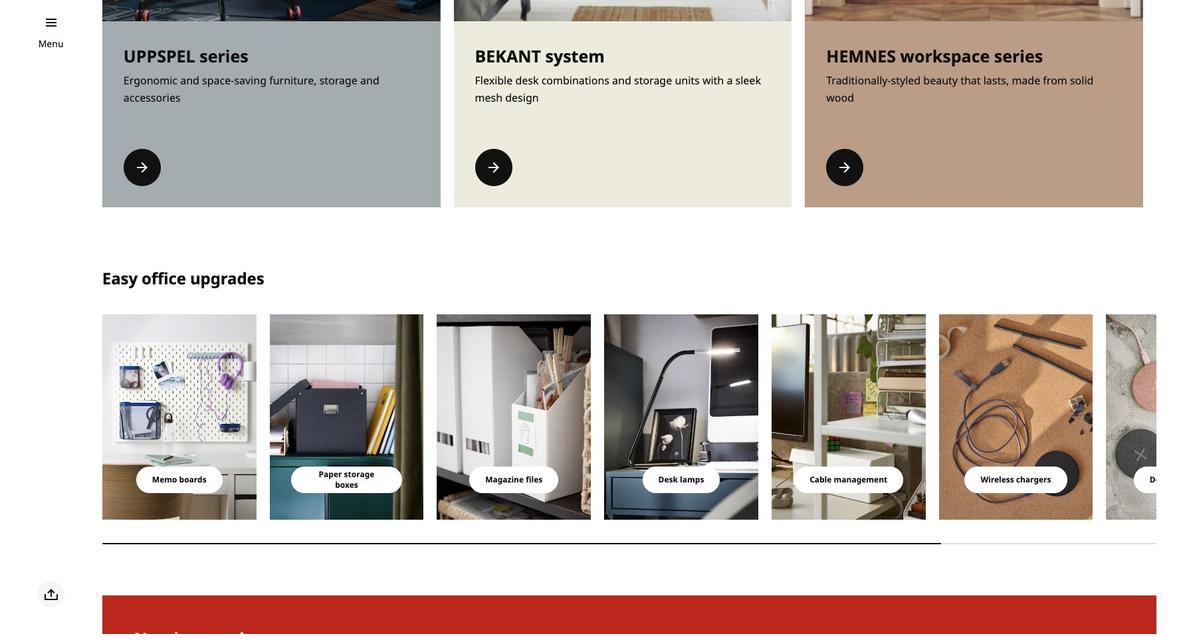 Task type: vqa. For each thing, say whether or not it's contained in the screenshot.
& in 'link'
no



Task type: locate. For each thing, give the bounding box(es) containing it.
combinations
[[542, 73, 610, 88]]

series
[[200, 45, 249, 67], [995, 45, 1044, 67]]

hemnes
[[827, 45, 897, 67]]

desk inside button
[[659, 474, 678, 485]]

lasts,
[[984, 73, 1010, 88]]

units
[[675, 73, 700, 88]]

cable
[[810, 474, 832, 485]]

beauty
[[924, 73, 958, 88]]

paper storage boxes button
[[291, 467, 403, 493]]

sleek
[[736, 73, 762, 88]]

desk lamps list item
[[605, 315, 759, 520]]

files
[[526, 474, 543, 485]]

2 and from the left
[[361, 73, 380, 88]]

storage left the units
[[635, 73, 673, 88]]

series up made
[[995, 45, 1044, 67]]

cable management
[[810, 474, 888, 485]]

management
[[834, 474, 888, 485]]

bekant system flexible desk combinations and storage units with a sleek mesh design
[[475, 45, 762, 105]]

desk left the acc
[[1151, 474, 1170, 485]]

three tjena magazine files in a bookshelf and one with recipes and a baking sticker on the front of it image
[[437, 315, 591, 520]]

bekant
[[475, 45, 541, 67]]

menu
[[38, 37, 64, 50]]

desk
[[659, 474, 678, 485], [1151, 474, 1170, 485]]

office
[[142, 267, 186, 289]]

0 horizontal spatial and
[[180, 73, 199, 88]]

1 series from the left
[[200, 45, 249, 67]]

chargers
[[1017, 474, 1052, 485]]

storage inside uppspel series ergonomic and space-saving furniture, storage and accessories
[[320, 73, 358, 88]]

uppspel series ergonomic and space-saving furniture, storage and accessories
[[124, 45, 380, 105]]

a white cable box tucked behind a monitor screen with a cord hanging out of it image
[[772, 315, 926, 520]]

saving
[[234, 73, 267, 88]]

storage right paper
[[344, 469, 375, 480]]

flexible
[[475, 73, 513, 88]]

series up space-
[[200, 45, 249, 67]]

with
[[703, 73, 725, 88]]

wireless chargers
[[981, 474, 1052, 485]]

and
[[180, 73, 199, 88], [361, 73, 380, 88], [613, 73, 632, 88]]

storage right furniture,
[[320, 73, 358, 88]]

1 horizontal spatial series
[[995, 45, 1044, 67]]

desk inside button
[[1151, 474, 1170, 485]]

a blue paper storage box with the lid off and books leaned up against it image
[[270, 315, 424, 520]]

workspace
[[901, 45, 991, 67]]

desk lamps button
[[643, 467, 721, 493]]

storage
[[320, 73, 358, 88], [635, 73, 673, 88], [344, 469, 375, 480]]

series inside uppspel series ergonomic and space-saving furniture, storage and accessories
[[200, 45, 249, 67]]

uppspel
[[124, 45, 195, 67]]

1 horizontal spatial desk
[[1151, 474, 1170, 485]]

1 horizontal spatial and
[[361, 73, 380, 88]]

cable management button
[[794, 467, 904, 493]]

desk lamps
[[659, 474, 705, 485]]

scrollbar
[[102, 536, 1157, 552]]

solid
[[1071, 73, 1094, 88]]

2 horizontal spatial and
[[613, 73, 632, 88]]

desk left lamps
[[659, 474, 678, 485]]

traditionally-
[[827, 73, 892, 88]]

0 horizontal spatial desk
[[659, 474, 678, 485]]

magazine
[[486, 474, 524, 485]]

3 and from the left
[[613, 73, 632, 88]]

easy office upgrades
[[102, 267, 264, 289]]

lamps
[[680, 474, 705, 485]]

0 horizontal spatial series
[[200, 45, 249, 67]]

wireless chargers button
[[965, 467, 1068, 493]]

desk acc list item
[[1107, 315, 1184, 520]]

1 desk from the left
[[659, 474, 678, 485]]

2 series from the left
[[995, 45, 1044, 67]]

a wireless charger cable sitting on top of a corkboard with two pencils lying beside it image
[[940, 315, 1094, 520]]

2 desk from the left
[[1151, 474, 1170, 485]]



Task type: describe. For each thing, give the bounding box(es) containing it.
acc
[[1172, 474, 1184, 485]]

a white memo board hanging above a white micke desk with purple headphones and blue baskets clipped to it, along with various pictures hung up image
[[102, 315, 256, 520]]

cable management list item
[[772, 315, 926, 520]]

and inside bekant system flexible desk combinations and storage units with a sleek mesh design
[[613, 73, 632, 88]]

styled
[[892, 73, 921, 88]]

storage inside bekant system flexible desk combinations and storage units with a sleek mesh design
[[635, 73, 673, 88]]

wireless
[[981, 474, 1015, 485]]

furniture,
[[270, 73, 317, 88]]

paper storage boxes list item
[[270, 315, 424, 520]]

hemnes workspace series traditionally-styled beauty that lasts, made from solid wood
[[827, 45, 1094, 105]]

system
[[546, 45, 605, 67]]

menu button
[[38, 37, 64, 51]]

memo boards
[[152, 474, 207, 485]]

mesh
[[475, 91, 503, 105]]

desk
[[516, 73, 539, 88]]

storage inside "paper storage boxes"
[[344, 469, 375, 480]]

design
[[506, 91, 539, 105]]

memo boards button
[[136, 467, 223, 493]]

desk for desk acc
[[1151, 474, 1170, 485]]

a black hårte led work lamp sitting on top of a blue desk and lit up next to a monitor screen and keyboard image
[[605, 315, 759, 520]]

memo
[[152, 474, 177, 485]]

desk for desk lamps
[[659, 474, 678, 485]]

paper
[[319, 469, 342, 480]]

wood
[[827, 91, 855, 105]]

series inside hemnes workspace series traditionally-styled beauty that lasts, made from solid wood
[[995, 45, 1044, 67]]

wireless chargers list item
[[940, 315, 1094, 520]]

magazine files list item
[[437, 315, 591, 520]]

a
[[727, 73, 733, 88]]

upgrades
[[190, 267, 264, 289]]

ergonomic
[[124, 73, 178, 88]]

memo boards list item
[[102, 315, 256, 520]]

magazine files button
[[470, 467, 559, 493]]

space-
[[202, 73, 234, 88]]

easy
[[102, 267, 138, 289]]

paper storage boxes
[[319, 469, 375, 491]]

desk acc button
[[1135, 467, 1184, 493]]

desk acc
[[1151, 474, 1184, 485]]

made
[[1013, 73, 1041, 88]]

boards
[[179, 474, 207, 485]]

that
[[961, 73, 981, 88]]

accessories
[[124, 91, 181, 105]]

three wireless chargers sitting on a counter, they're pink, blue and black image
[[1107, 315, 1184, 520]]

from
[[1044, 73, 1068, 88]]

boxes
[[335, 479, 358, 491]]

1 and from the left
[[180, 73, 199, 88]]

magazine files
[[486, 474, 543, 485]]



